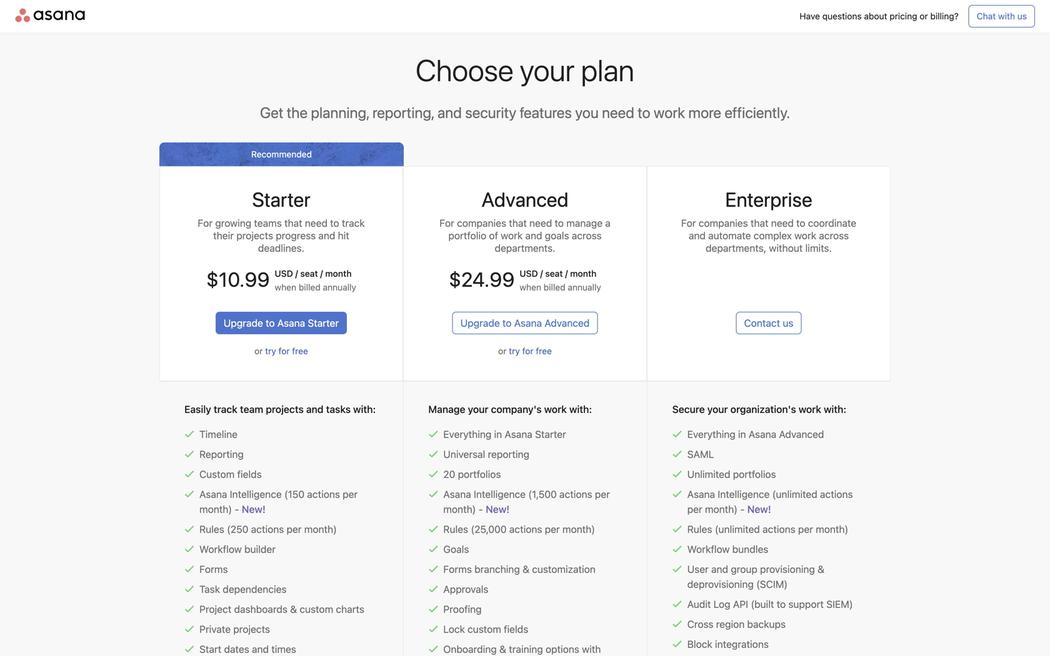 Task type: describe. For each thing, give the bounding box(es) containing it.
hit
[[338, 230, 349, 242]]

customization
[[532, 564, 596, 576]]

easily
[[184, 404, 211, 416]]

asana inside the asana intelligence (150 actions per month) -
[[200, 489, 227, 501]]

2 horizontal spatial or
[[920, 11, 929, 21]]

portfolios for unlimited portfolios
[[733, 469, 777, 481]]

api
[[733, 599, 749, 611]]

chat
[[977, 11, 996, 21]]

2 vertical spatial projects
[[233, 624, 270, 636]]

upgrade to asana advanced button
[[453, 312, 598, 335]]

starter for upgrade
[[308, 317, 339, 329]]

questions
[[823, 11, 862, 21]]

chat with us
[[977, 11, 1028, 21]]

the
[[287, 104, 308, 121]]

or try for free for $24.99
[[499, 346, 552, 356]]

asana up reporting
[[505, 429, 533, 441]]

2 / from the left
[[320, 269, 323, 279]]

per inside the asana intelligence (150 actions per month) -
[[343, 489, 358, 501]]

everything for secure
[[688, 429, 736, 441]]

20
[[444, 469, 456, 481]]

manage
[[429, 404, 466, 416]]

0 horizontal spatial track
[[214, 404, 238, 416]]

intelligence for 20 portfolios
[[474, 489, 526, 501]]

work right 'organization's'
[[799, 404, 822, 416]]

billing?
[[931, 11, 959, 21]]

proofing
[[444, 604, 482, 616]]

integrations
[[715, 639, 769, 651]]

1 / from the left
[[296, 269, 298, 279]]

for for $24.99
[[523, 346, 534, 356]]

automate
[[709, 230, 751, 242]]

branching
[[475, 564, 520, 576]]

reporting
[[488, 449, 530, 461]]

forms for forms
[[200, 564, 228, 576]]

manage
[[567, 217, 603, 229]]

coordinate
[[809, 217, 857, 229]]

per down the asana intelligence (150 actions per month) -
[[287, 524, 302, 536]]

projects inside starter for growing teams that need to track their projects progress and hit deadlines.
[[237, 230, 273, 242]]

you
[[576, 104, 599, 121]]

(250
[[227, 524, 249, 536]]

- for (250
[[235, 504, 239, 516]]

asana down $10.99 usd / seat / month when billed annually
[[278, 317, 305, 329]]

work right company's
[[545, 404, 567, 416]]

us inside button
[[783, 317, 794, 329]]

(150
[[284, 489, 305, 501]]

to right "(built"
[[777, 599, 786, 611]]

company's
[[491, 404, 542, 416]]

- for (25,000
[[479, 504, 483, 516]]

planning,
[[311, 104, 369, 121]]

0 horizontal spatial custom
[[300, 604, 333, 616]]

rules for rules (unlimited actions per month)
[[688, 524, 713, 536]]

charts
[[336, 604, 365, 616]]

workflow bundles
[[688, 544, 769, 556]]

options
[[546, 644, 580, 656]]

recommended
[[251, 149, 312, 159]]

asana inside asana intelligence (unlimited actions per month) -
[[688, 489, 716, 501]]

to inside enterprise for companies that need to coordinate and automate complex work across departments, without limits.
[[797, 217, 806, 229]]

security
[[465, 104, 517, 121]]

intelligence for unlimited portfolios
[[718, 489, 770, 501]]

for for $10.99
[[279, 346, 290, 356]]

asana down the "$24.99 usd / seat / month when billed annually"
[[514, 317, 542, 329]]

1 vertical spatial fields
[[504, 624, 529, 636]]

month) inside asana intelligence (unlimited actions per month) -
[[705, 504, 738, 516]]

0 vertical spatial fields
[[237, 469, 262, 481]]

advanced for upgrade
[[545, 317, 590, 329]]

universal reporting
[[444, 449, 530, 461]]

departments.
[[495, 242, 556, 254]]

contact
[[745, 317, 781, 329]]

(unlimited inside asana intelligence (unlimited actions per month) -
[[773, 489, 818, 501]]

companies for enterprise
[[699, 217, 748, 229]]

onboarding
[[444, 644, 497, 656]]

training
[[509, 644, 543, 656]]

need right you
[[602, 104, 635, 121]]

20 portfolios
[[444, 469, 501, 481]]

to inside advanced for companies that need to manage a portfolio of work and goals across departments.
[[555, 217, 564, 229]]

usd for $10.99
[[275, 269, 293, 279]]

companies for advanced
[[457, 217, 507, 229]]

siem)
[[827, 599, 853, 611]]

of
[[489, 230, 498, 242]]

per inside asana intelligence (unlimited actions per month) -
[[688, 504, 703, 516]]

private projects
[[200, 624, 270, 636]]

billed for $10.99
[[299, 282, 321, 293]]

(1,500
[[529, 489, 557, 501]]

custom
[[200, 469, 235, 481]]

work inside advanced for companies that need to manage a portfolio of work and goals across departments.
[[501, 230, 523, 242]]

upgrade to asana advanced
[[461, 317, 590, 329]]

portfolio
[[449, 230, 487, 242]]

choose
[[416, 52, 514, 88]]

workflow for (unlimited
[[688, 544, 730, 556]]

timeline
[[200, 429, 238, 441]]

complex
[[754, 230, 792, 242]]

- for (unlimited
[[741, 504, 745, 516]]

1 vertical spatial projects
[[266, 404, 304, 416]]

starter for growing teams that need to track their projects progress and hit deadlines.
[[198, 188, 365, 254]]

goals
[[545, 230, 570, 242]]

log
[[714, 599, 731, 611]]

features
[[520, 104, 572, 121]]

rules (25,000 actions per month)
[[444, 524, 595, 536]]

workflow for (250
[[200, 544, 242, 556]]

saml
[[688, 449, 715, 461]]

asana down 'organization's'
[[749, 429, 777, 441]]

builder
[[245, 544, 276, 556]]

1 vertical spatial custom
[[468, 624, 501, 636]]

4 / from the left
[[566, 269, 568, 279]]

pricing
[[890, 11, 918, 21]]

rules (unlimited actions per month)
[[688, 524, 849, 536]]

$10.99
[[206, 268, 270, 291]]

per up provisioning
[[799, 524, 814, 536]]

approvals
[[444, 584, 489, 596]]

start dates and times
[[200, 644, 296, 656]]

contact us
[[745, 317, 794, 329]]

annually for $24.99
[[568, 282, 602, 293]]

or try for free for $10.99
[[255, 346, 308, 356]]

that inside starter for growing teams that need to track their projects progress and hit deadlines.
[[285, 217, 302, 229]]

everything in asana starter
[[444, 429, 567, 441]]

contact us button
[[736, 312, 802, 335]]

region
[[717, 619, 745, 631]]

lock
[[444, 624, 465, 636]]

your for manage
[[468, 404, 489, 416]]

starter inside starter for growing teams that need to track their projects progress and hit deadlines.
[[252, 188, 311, 211]]

group
[[731, 564, 758, 576]]

starter for everything
[[535, 429, 567, 441]]

audit log api (built to support siem)
[[688, 599, 853, 611]]

tasks
[[326, 404, 351, 416]]

with: for secure
[[824, 404, 847, 416]]

chat with us button
[[969, 5, 1036, 28]]

need inside starter for growing teams that need to track their projects progress and hit deadlines.
[[305, 217, 328, 229]]

(scim)
[[757, 579, 788, 591]]

backups
[[748, 619, 786, 631]]

choose your plan
[[416, 52, 635, 88]]

work inside enterprise for companies that need to coordinate and automate complex work across departments, without limits.
[[795, 230, 817, 242]]

and inside advanced for companies that need to manage a portfolio of work and goals across departments.
[[526, 230, 543, 242]]

actions inside asana intelligence (unlimited actions per month) -
[[821, 489, 853, 501]]

project
[[200, 604, 232, 616]]

us inside button
[[1018, 11, 1028, 21]]



Task type: vqa. For each thing, say whether or not it's contained in the screenshot.
Workflow corresponding to (unlimited
yes



Task type: locate. For each thing, give the bounding box(es) containing it.
$10.99 usd / seat / month when billed annually
[[206, 268, 356, 293]]

2 try for free button from the left
[[509, 346, 552, 356]]

1 billed from the left
[[299, 282, 321, 293]]

seat for $24.99
[[546, 269, 563, 279]]

2 month from the left
[[570, 269, 597, 279]]

& right dashboards at the bottom of page
[[290, 604, 297, 616]]

2 - from the left
[[479, 504, 483, 516]]

3 intelligence from the left
[[718, 489, 770, 501]]

when for $10.99
[[275, 282, 297, 293]]

departments,
[[706, 242, 767, 254]]

or down the upgrade to asana starter button
[[255, 346, 263, 356]]

1 horizontal spatial fields
[[504, 624, 529, 636]]

and left times
[[252, 644, 269, 656]]

intelligence down 'custom fields'
[[230, 489, 282, 501]]

that inside enterprise for companies that need to coordinate and automate complex work across departments, without limits.
[[751, 217, 769, 229]]

upgrade
[[224, 317, 263, 329], [461, 317, 500, 329]]

annually inside the "$24.99 usd / seat / month when billed annually"
[[568, 282, 602, 293]]

in
[[494, 429, 502, 441], [739, 429, 746, 441]]

advanced down 'organization's'
[[779, 429, 825, 441]]

1 intelligence from the left
[[230, 489, 282, 501]]

intelligence inside the asana intelligence (150 actions per month) -
[[230, 489, 282, 501]]

and inside user and group provisioning & deprovisioning (scim)
[[712, 564, 729, 576]]

3 with: from the left
[[824, 404, 847, 416]]

annually
[[323, 282, 356, 293], [568, 282, 602, 293]]

everything up the universal on the bottom left of the page
[[444, 429, 492, 441]]

forms up task
[[200, 564, 228, 576]]

0 horizontal spatial intelligence
[[230, 489, 282, 501]]

new! for (unlimited
[[748, 504, 772, 516]]

0 horizontal spatial workflow
[[200, 544, 242, 556]]

and up departments.
[[526, 230, 543, 242]]

annually down hit
[[323, 282, 356, 293]]

seat for $10.99
[[300, 269, 318, 279]]

2 when from the left
[[520, 282, 542, 293]]

portfolios for 20 portfolios
[[458, 469, 501, 481]]

annually for $10.99
[[323, 282, 356, 293]]

1 horizontal spatial (unlimited
[[773, 489, 818, 501]]

0 horizontal spatial rules
[[200, 524, 224, 536]]

try for $24.99
[[509, 346, 520, 356]]

advanced down the "$24.99 usd / seat / month when billed annually"
[[545, 317, 590, 329]]

2 try from the left
[[509, 346, 520, 356]]

actions inside 'asana intelligence (1,500 actions per month) -'
[[560, 489, 593, 501]]

1 vertical spatial starter
[[308, 317, 339, 329]]

fields up onboarding & training options with
[[504, 624, 529, 636]]

deadlines.
[[258, 242, 305, 254]]

need up progress
[[305, 217, 328, 229]]

for inside advanced for companies that need to manage a portfolio of work and goals across departments.
[[440, 217, 455, 229]]

to up hit
[[330, 217, 339, 229]]

0 vertical spatial starter
[[252, 188, 311, 211]]

advanced for companies that need to manage a portfolio of work and goals across departments.
[[440, 188, 611, 254]]

1 horizontal spatial your
[[708, 404, 728, 416]]

everything
[[444, 429, 492, 441], [688, 429, 736, 441]]

limits.
[[806, 242, 832, 254]]

0 horizontal spatial that
[[285, 217, 302, 229]]

need up complex
[[772, 217, 794, 229]]

1 horizontal spatial track
[[342, 217, 365, 229]]

0 vertical spatial projects
[[237, 230, 273, 242]]

upgrade for upgrade to asana starter
[[224, 317, 263, 329]]

annually inside $10.99 usd / seat / month when billed annually
[[323, 282, 356, 293]]

advanced inside button
[[545, 317, 590, 329]]

companies up the automate
[[699, 217, 748, 229]]

2 companies from the left
[[699, 217, 748, 229]]

1 for from the left
[[198, 217, 213, 229]]

- up (250
[[235, 504, 239, 516]]

2 horizontal spatial intelligence
[[718, 489, 770, 501]]

0 horizontal spatial new!
[[242, 504, 266, 516]]

1 horizontal spatial across
[[819, 230, 849, 242]]

asana intelligence (150 actions per month) -
[[200, 489, 358, 516]]

1 horizontal spatial forms
[[444, 564, 472, 576]]

1 that from the left
[[285, 217, 302, 229]]

3 rules from the left
[[688, 524, 713, 536]]

2 intelligence from the left
[[474, 489, 526, 501]]

per down (1,500
[[545, 524, 560, 536]]

1 usd from the left
[[275, 269, 293, 279]]

1 horizontal spatial annually
[[568, 282, 602, 293]]

and left security
[[438, 104, 462, 121]]

cross region backups
[[688, 619, 786, 631]]

2 horizontal spatial new!
[[748, 504, 772, 516]]

1 horizontal spatial new!
[[486, 504, 510, 516]]

0 horizontal spatial in
[[494, 429, 502, 441]]

per inside 'asana intelligence (1,500 actions per month) -'
[[595, 489, 610, 501]]

0 horizontal spatial across
[[572, 230, 602, 242]]

0 horizontal spatial us
[[783, 317, 794, 329]]

new!
[[242, 504, 266, 516], [486, 504, 510, 516], [748, 504, 772, 516]]

annually down goals
[[568, 282, 602, 293]]

that up departments.
[[509, 217, 527, 229]]

upgrade down $10.99 at the top left
[[224, 317, 263, 329]]

usd inside the "$24.99 usd / seat / month when billed annually"
[[520, 269, 538, 279]]

asana down custom
[[200, 489, 227, 501]]

2 horizontal spatial that
[[751, 217, 769, 229]]

have questions about pricing or billing?
[[800, 11, 959, 21]]

0 horizontal spatial when
[[275, 282, 297, 293]]

1 for from the left
[[279, 346, 290, 356]]

1 horizontal spatial companies
[[699, 217, 748, 229]]

and
[[438, 104, 462, 121], [319, 230, 335, 242], [526, 230, 543, 242], [689, 230, 706, 242], [306, 404, 324, 416], [712, 564, 729, 576], [252, 644, 269, 656]]

rules left (250
[[200, 524, 224, 536]]

and left hit
[[319, 230, 335, 242]]

intelligence
[[230, 489, 282, 501], [474, 489, 526, 501], [718, 489, 770, 501]]

& left training
[[500, 644, 507, 656]]

across inside enterprise for companies that need to coordinate and automate complex work across departments, without limits.
[[819, 230, 849, 242]]

1 horizontal spatial -
[[479, 504, 483, 516]]

1 try for free button from the left
[[265, 346, 308, 356]]

teams
[[254, 217, 282, 229]]

new! up (25,000
[[486, 504, 510, 516]]

new! for (25,000
[[486, 504, 510, 516]]

2 billed from the left
[[544, 282, 566, 293]]

that for enterprise
[[751, 217, 769, 229]]

2 upgrade from the left
[[461, 317, 500, 329]]

work
[[501, 230, 523, 242], [795, 230, 817, 242], [545, 404, 567, 416], [799, 404, 822, 416]]

enterprise for companies that need to coordinate and automate complex work across departments, without limits.
[[682, 188, 857, 254]]

usd for $24.99
[[520, 269, 538, 279]]

1 horizontal spatial for
[[440, 217, 455, 229]]

1 new! from the left
[[242, 504, 266, 516]]

deprovisioning
[[688, 579, 754, 591]]

1 horizontal spatial portfolios
[[733, 469, 777, 481]]

0 horizontal spatial with
[[582, 644, 601, 656]]

1 rules from the left
[[200, 524, 224, 536]]

0 horizontal spatial (unlimited
[[715, 524, 760, 536]]

when inside the "$24.99 usd / seat / month when billed annually"
[[520, 282, 542, 293]]

month) inside 'asana intelligence (1,500 actions per month) -'
[[444, 504, 476, 516]]

secure your organization's work with:
[[673, 404, 847, 416]]

1 vertical spatial us
[[783, 317, 794, 329]]

1 everything from the left
[[444, 429, 492, 441]]

projects up the start dates and times
[[233, 624, 270, 636]]

billed for $24.99
[[544, 282, 566, 293]]

1 vertical spatial (unlimited
[[715, 524, 760, 536]]

1 horizontal spatial rules
[[444, 524, 469, 536]]

2 for from the left
[[440, 217, 455, 229]]

per right (1,500
[[595, 489, 610, 501]]

advanced up of
[[482, 188, 569, 211]]

1 free from the left
[[292, 346, 308, 356]]

1 seat from the left
[[300, 269, 318, 279]]

3 new! from the left
[[748, 504, 772, 516]]

rules up goals on the bottom of page
[[444, 524, 469, 536]]

start
[[200, 644, 222, 656]]

0 horizontal spatial annually
[[323, 282, 356, 293]]

portfolios up asana intelligence (unlimited actions per month) -
[[733, 469, 777, 481]]

upgrade to asana starter button
[[216, 312, 347, 335]]

1 portfolios from the left
[[458, 469, 501, 481]]

free down upgrade to asana advanced button
[[536, 346, 552, 356]]

and up deprovisioning at right
[[712, 564, 729, 576]]

starter up the teams
[[252, 188, 311, 211]]

free for $24.99
[[536, 346, 552, 356]]

seat inside $10.99 usd / seat / month when billed annually
[[300, 269, 318, 279]]

track inside starter for growing teams that need to track their projects progress and hit deadlines.
[[342, 217, 365, 229]]

with inside button
[[999, 11, 1016, 21]]

seat down deadlines.
[[300, 269, 318, 279]]

new! up rules (unlimited actions per month)
[[748, 504, 772, 516]]

actions inside the asana intelligence (150 actions per month) -
[[307, 489, 340, 501]]

1 your from the left
[[468, 404, 489, 416]]

2 that from the left
[[509, 217, 527, 229]]

growing
[[215, 217, 252, 229]]

get
[[260, 104, 284, 121]]

1 when from the left
[[275, 282, 297, 293]]

your right the secure
[[708, 404, 728, 416]]

0 horizontal spatial try
[[265, 346, 276, 356]]

companies up of
[[457, 217, 507, 229]]

unlimited
[[688, 469, 731, 481]]

& right provisioning
[[818, 564, 825, 576]]

starter inside button
[[308, 317, 339, 329]]

1 companies from the left
[[457, 217, 507, 229]]

0 horizontal spatial billed
[[299, 282, 321, 293]]

try for free button down upgrade to asana advanced button
[[509, 346, 552, 356]]

(unlimited
[[773, 489, 818, 501], [715, 524, 760, 536]]

1 vertical spatial track
[[214, 404, 238, 416]]

upgrade to asana starter
[[224, 317, 339, 329]]

or try for free down 'upgrade to asana starter'
[[255, 346, 308, 356]]

to right you
[[638, 104, 651, 121]]

month down the manage
[[570, 269, 597, 279]]

intelligence down unlimited portfolios
[[718, 489, 770, 501]]

free for $10.99
[[292, 346, 308, 356]]

1 horizontal spatial everything
[[688, 429, 736, 441]]

1 horizontal spatial for
[[523, 346, 534, 356]]

0 vertical spatial (unlimited
[[773, 489, 818, 501]]

audit
[[688, 599, 711, 611]]

1 horizontal spatial with:
[[570, 404, 592, 416]]

starter down company's
[[535, 429, 567, 441]]

0 horizontal spatial upgrade
[[224, 317, 263, 329]]

for for $10.99
[[198, 217, 213, 229]]

forms down goals on the bottom of page
[[444, 564, 472, 576]]

dates
[[224, 644, 249, 656]]

fields right custom
[[237, 469, 262, 481]]

to up goals
[[555, 217, 564, 229]]

us right the contact
[[783, 317, 794, 329]]

custom up "onboarding"
[[468, 624, 501, 636]]

seat inside the "$24.99 usd / seat / month when billed annually"
[[546, 269, 563, 279]]

1 horizontal spatial that
[[509, 217, 527, 229]]

with right chat
[[999, 11, 1016, 21]]

unlimited portfolios
[[688, 469, 777, 481]]

& right the branching
[[523, 564, 530, 576]]

team
[[240, 404, 263, 416]]

2 horizontal spatial with:
[[824, 404, 847, 416]]

to inside upgrade to asana advanced button
[[503, 317, 512, 329]]

0 horizontal spatial -
[[235, 504, 239, 516]]

0 horizontal spatial forms
[[200, 564, 228, 576]]

intelligence for custom fields
[[230, 489, 282, 501]]

& inside user and group provisioning & deprovisioning (scim)
[[818, 564, 825, 576]]

0 horizontal spatial for
[[279, 346, 290, 356]]

or down upgrade to asana advanced button
[[499, 346, 507, 356]]

new! for (250
[[242, 504, 266, 516]]

intelligence inside 'asana intelligence (1,500 actions per month) -'
[[474, 489, 526, 501]]

projects right team
[[266, 404, 304, 416]]

free down 'upgrade to asana starter'
[[292, 346, 308, 356]]

try down the upgrade to asana starter button
[[265, 346, 276, 356]]

month for starter
[[325, 269, 352, 279]]

per right (150
[[343, 489, 358, 501]]

0 vertical spatial track
[[342, 217, 365, 229]]

upgrade for upgrade to asana advanced
[[461, 317, 500, 329]]

with: for manage
[[570, 404, 592, 416]]

(unlimited up workflow bundles
[[715, 524, 760, 536]]

2 rules from the left
[[444, 524, 469, 536]]

1 annually from the left
[[323, 282, 356, 293]]

dependencies
[[223, 584, 287, 596]]

(25,000
[[471, 524, 507, 536]]

asana down 20
[[444, 489, 471, 501]]

1 with: from the left
[[353, 404, 376, 416]]

1 horizontal spatial billed
[[544, 282, 566, 293]]

without
[[769, 242, 803, 254]]

billed up upgrade to asana advanced button
[[544, 282, 566, 293]]

track up timeline
[[214, 404, 238, 416]]

1 horizontal spatial intelligence
[[474, 489, 526, 501]]

for for $24.99
[[440, 217, 455, 229]]

enterprise
[[726, 188, 813, 211]]

2 across from the left
[[819, 230, 849, 242]]

(unlimited up rules (unlimited actions per month)
[[773, 489, 818, 501]]

3 for from the left
[[682, 217, 696, 229]]

try for free button for $10.99
[[265, 346, 308, 356]]

track up hit
[[342, 217, 365, 229]]

block integrations
[[688, 639, 769, 651]]

2 with: from the left
[[570, 404, 592, 416]]

when up the upgrade to asana starter button
[[275, 282, 297, 293]]

portfolios down universal reporting
[[458, 469, 501, 481]]

in down secure your organization's work with:
[[739, 429, 746, 441]]

new! up rules (250 actions per month)
[[242, 504, 266, 516]]

to inside the upgrade to asana starter button
[[266, 317, 275, 329]]

to down the "$24.99 usd / seat / month when billed annually"
[[503, 317, 512, 329]]

when for $24.99
[[520, 282, 542, 293]]

custom left charts
[[300, 604, 333, 616]]

1 vertical spatial with
[[582, 644, 601, 656]]

across inside advanced for companies that need to manage a portfolio of work and goals across departments.
[[572, 230, 602, 242]]

usd inside $10.99 usd / seat / month when billed annually
[[275, 269, 293, 279]]

0 vertical spatial with
[[999, 11, 1016, 21]]

1 horizontal spatial in
[[739, 429, 746, 441]]

rules for rules (25,000 actions per month)
[[444, 524, 469, 536]]

1 horizontal spatial upgrade
[[461, 317, 500, 329]]

2 annually from the left
[[568, 282, 602, 293]]

usd down deadlines.
[[275, 269, 293, 279]]

1 try from the left
[[265, 346, 276, 356]]

have
[[800, 11, 821, 21]]

1 horizontal spatial or
[[499, 346, 507, 356]]

2 or try for free from the left
[[499, 346, 552, 356]]

in up reporting
[[494, 429, 502, 441]]

in for organization's
[[739, 429, 746, 441]]

or for advanced
[[499, 346, 507, 356]]

2 vertical spatial advanced
[[779, 429, 825, 441]]

month for advanced
[[570, 269, 597, 279]]

intelligence down "20 portfolios"
[[474, 489, 526, 501]]

try
[[265, 346, 276, 356], [509, 346, 520, 356]]

try down upgrade to asana advanced button
[[509, 346, 520, 356]]

and inside starter for growing teams that need to track their projects progress and hit deadlines.
[[319, 230, 335, 242]]

1 workflow from the left
[[200, 544, 242, 556]]

secure
[[673, 404, 705, 416]]

work more efficiently.
[[654, 104, 791, 121]]

2 portfolios from the left
[[733, 469, 777, 481]]

1 horizontal spatial with
[[999, 11, 1016, 21]]

for inside starter for growing teams that need to track their projects progress and hit deadlines.
[[198, 217, 213, 229]]

2 for from the left
[[523, 346, 534, 356]]

starter
[[252, 188, 311, 211], [308, 317, 339, 329], [535, 429, 567, 441]]

billed inside the "$24.99 usd / seat / month when billed annually"
[[544, 282, 566, 293]]

lock custom fields
[[444, 624, 529, 636]]

your for secure
[[708, 404, 728, 416]]

usd down departments.
[[520, 269, 538, 279]]

intelligence inside asana intelligence (unlimited actions per month) -
[[718, 489, 770, 501]]

try for $10.99
[[265, 346, 276, 356]]

about
[[865, 11, 888, 21]]

rules for rules (250 actions per month)
[[200, 524, 224, 536]]

1 month from the left
[[325, 269, 352, 279]]

1 horizontal spatial try
[[509, 346, 520, 356]]

2 your from the left
[[708, 404, 728, 416]]

0 horizontal spatial or try for free
[[255, 346, 308, 356]]

manage your company's work with:
[[429, 404, 592, 416]]

asana logo image
[[15, 8, 85, 22]]

1 horizontal spatial free
[[536, 346, 552, 356]]

user
[[688, 564, 709, 576]]

workflow down (250
[[200, 544, 242, 556]]

1 horizontal spatial seat
[[546, 269, 563, 279]]

or right pricing
[[920, 11, 929, 21]]

month inside the "$24.99 usd / seat / month when billed annually"
[[570, 269, 597, 279]]

companies inside enterprise for companies that need to coordinate and automate complex work across departments, without limits.
[[699, 217, 748, 229]]

billed inside $10.99 usd / seat / month when billed annually
[[299, 282, 321, 293]]

companies inside advanced for companies that need to manage a portfolio of work and goals across departments.
[[457, 217, 507, 229]]

2 seat from the left
[[546, 269, 563, 279]]

1 horizontal spatial try for free button
[[509, 346, 552, 356]]

2 everything from the left
[[688, 429, 736, 441]]

1 horizontal spatial when
[[520, 282, 542, 293]]

task
[[200, 584, 220, 596]]

1 horizontal spatial us
[[1018, 11, 1028, 21]]

asana intelligence (unlimited actions per month) -
[[688, 489, 853, 516]]

fields
[[237, 469, 262, 481], [504, 624, 529, 636]]

0 horizontal spatial month
[[325, 269, 352, 279]]

- inside asana intelligence (unlimited actions per month) -
[[741, 504, 745, 516]]

2 forms from the left
[[444, 564, 472, 576]]

0 vertical spatial custom
[[300, 604, 333, 616]]

2 workflow from the left
[[688, 544, 730, 556]]

1 horizontal spatial workflow
[[688, 544, 730, 556]]

need inside advanced for companies that need to manage a portfolio of work and goals across departments.
[[530, 217, 552, 229]]

1 across from the left
[[572, 230, 602, 242]]

starter down $10.99 usd / seat / month when billed annually
[[308, 317, 339, 329]]

in for company's
[[494, 429, 502, 441]]

to inside starter for growing teams that need to track their projects progress and hit deadlines.
[[330, 217, 339, 229]]

1 forms from the left
[[200, 564, 228, 576]]

get the planning, reporting, and security features you need to work more efficiently.
[[260, 104, 791, 121]]

rules (250 actions per month)
[[200, 524, 337, 536]]

0 horizontal spatial fields
[[237, 469, 262, 481]]

0 horizontal spatial seat
[[300, 269, 318, 279]]

2 free from the left
[[536, 346, 552, 356]]

0 horizontal spatial for
[[198, 217, 213, 229]]

1 horizontal spatial or try for free
[[499, 346, 552, 356]]

and left tasks
[[306, 404, 324, 416]]

month) inside the asana intelligence (150 actions per month) -
[[200, 504, 232, 516]]

2 horizontal spatial for
[[682, 217, 696, 229]]

0 horizontal spatial companies
[[457, 217, 507, 229]]

forms for forms branching & customization
[[444, 564, 472, 576]]

times
[[272, 644, 296, 656]]

with inside onboarding & training options with
[[582, 644, 601, 656]]

actions
[[307, 489, 340, 501], [560, 489, 593, 501], [821, 489, 853, 501], [251, 524, 284, 536], [510, 524, 543, 536], [763, 524, 796, 536]]

0 horizontal spatial with:
[[353, 404, 376, 416]]

- inside the asana intelligence (150 actions per month) -
[[235, 504, 239, 516]]

0 horizontal spatial free
[[292, 346, 308, 356]]

- up rules (unlimited actions per month)
[[741, 504, 745, 516]]

1 vertical spatial advanced
[[545, 317, 590, 329]]

asana intelligence (1,500 actions per month) -
[[444, 489, 610, 516]]

work right of
[[501, 230, 523, 242]]

$24.99 usd / seat / month when billed annually
[[449, 268, 602, 293]]

your right manage
[[468, 404, 489, 416]]

2 horizontal spatial -
[[741, 504, 745, 516]]

reporting
[[200, 449, 244, 461]]

per
[[343, 489, 358, 501], [595, 489, 610, 501], [688, 504, 703, 516], [287, 524, 302, 536], [545, 524, 560, 536], [799, 524, 814, 536]]

asana inside 'asana intelligence (1,500 actions per month) -'
[[444, 489, 471, 501]]

companies
[[457, 217, 507, 229], [699, 217, 748, 229]]

reporting,
[[373, 104, 434, 121]]

rules up workflow bundles
[[688, 524, 713, 536]]

universal
[[444, 449, 486, 461]]

month inside $10.99 usd / seat / month when billed annually
[[325, 269, 352, 279]]

2 in from the left
[[739, 429, 746, 441]]

& inside onboarding & training options with
[[500, 644, 507, 656]]

0 horizontal spatial usd
[[275, 269, 293, 279]]

need inside enterprise for companies that need to coordinate and automate complex work across departments, without limits.
[[772, 217, 794, 229]]

task dependencies
[[200, 584, 287, 596]]

seat
[[300, 269, 318, 279], [546, 269, 563, 279]]

across down the manage
[[572, 230, 602, 242]]

advanced inside advanced for companies that need to manage a portfolio of work and goals across departments.
[[482, 188, 569, 211]]

support
[[789, 599, 824, 611]]

2 horizontal spatial rules
[[688, 524, 713, 536]]

try for free button
[[265, 346, 308, 356], [509, 346, 552, 356]]

- inside 'asana intelligence (1,500 actions per month) -'
[[479, 504, 483, 516]]

try for free button for $24.99
[[509, 346, 552, 356]]

to
[[638, 104, 651, 121], [330, 217, 339, 229], [555, 217, 564, 229], [797, 217, 806, 229], [266, 317, 275, 329], [503, 317, 512, 329], [777, 599, 786, 611]]

seat down goals
[[546, 269, 563, 279]]

across
[[572, 230, 602, 242], [819, 230, 849, 242]]

0 horizontal spatial try for free button
[[265, 346, 308, 356]]

private
[[200, 624, 231, 636]]

3 that from the left
[[751, 217, 769, 229]]

your plan
[[520, 52, 635, 88]]

2 new! from the left
[[486, 504, 510, 516]]

a
[[606, 217, 611, 229]]

2 usd from the left
[[520, 269, 538, 279]]

with right options
[[582, 644, 601, 656]]

that for advanced
[[509, 217, 527, 229]]

that inside advanced for companies that need to manage a portfolio of work and goals across departments.
[[509, 217, 527, 229]]

1 in from the left
[[494, 429, 502, 441]]

to down $10.99 usd / seat / month when billed annually
[[266, 317, 275, 329]]

0 horizontal spatial everything
[[444, 429, 492, 441]]

and inside enterprise for companies that need to coordinate and automate complex work across departments, without limits.
[[689, 230, 706, 242]]

that
[[285, 217, 302, 229], [509, 217, 527, 229], [751, 217, 769, 229]]

1 horizontal spatial usd
[[520, 269, 538, 279]]

that up complex
[[751, 217, 769, 229]]

advanced
[[482, 188, 569, 211], [545, 317, 590, 329], [779, 429, 825, 441]]

0 horizontal spatial portfolios
[[458, 469, 501, 481]]

3 / from the left
[[541, 269, 543, 279]]

for inside enterprise for companies that need to coordinate and automate complex work across departments, without limits.
[[682, 217, 696, 229]]

need up goals
[[530, 217, 552, 229]]

1 - from the left
[[235, 504, 239, 516]]

everything for manage
[[444, 429, 492, 441]]

3 - from the left
[[741, 504, 745, 516]]

1 horizontal spatial month
[[570, 269, 597, 279]]

0 horizontal spatial or
[[255, 346, 263, 356]]

projects down the teams
[[237, 230, 273, 242]]

or for starter
[[255, 346, 263, 356]]

1 horizontal spatial custom
[[468, 624, 501, 636]]

0 horizontal spatial your
[[468, 404, 489, 416]]

advanced for everything
[[779, 429, 825, 441]]

for down 'upgrade to asana starter'
[[279, 346, 290, 356]]

when inside $10.99 usd / seat / month when billed annually
[[275, 282, 297, 293]]

0 vertical spatial us
[[1018, 11, 1028, 21]]

1 or try for free from the left
[[255, 346, 308, 356]]

0 vertical spatial advanced
[[482, 188, 569, 211]]

to up without
[[797, 217, 806, 229]]

2 vertical spatial starter
[[535, 429, 567, 441]]

month
[[325, 269, 352, 279], [570, 269, 597, 279]]

your
[[468, 404, 489, 416], [708, 404, 728, 416]]

or
[[920, 11, 929, 21], [255, 346, 263, 356], [499, 346, 507, 356]]

1 upgrade from the left
[[224, 317, 263, 329]]



